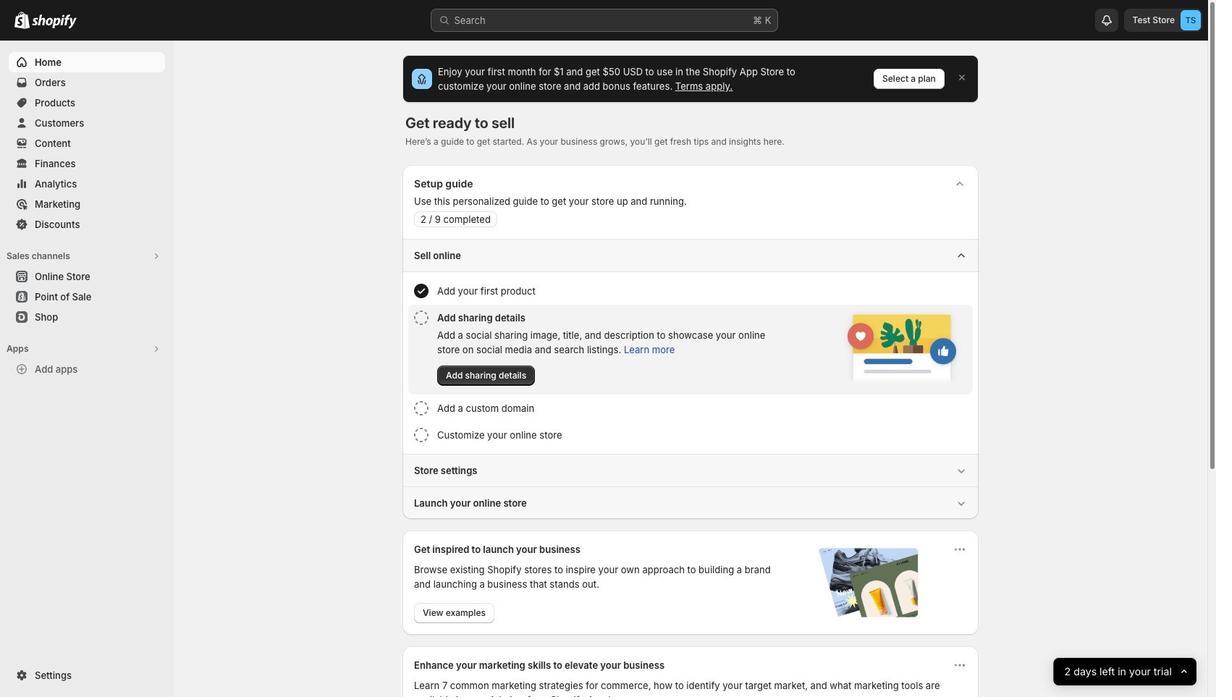 Task type: describe. For each thing, give the bounding box(es) containing it.
setup guide region
[[402, 165, 979, 519]]

mark customize your online store as done image
[[414, 428, 429, 442]]

add your first product group
[[408, 278, 973, 304]]

sell online group
[[402, 239, 979, 454]]

guide categories group
[[402, 239, 979, 519]]



Task type: vqa. For each thing, say whether or not it's contained in the screenshot.
UP
no



Task type: locate. For each thing, give the bounding box(es) containing it.
add a custom domain group
[[408, 395, 973, 421]]

customize your online store group
[[408, 422, 973, 448]]

mark add a custom domain as done image
[[414, 401, 429, 415]]

test store image
[[1181, 10, 1201, 30]]

shopify image
[[32, 14, 77, 29]]

shopify image
[[14, 12, 30, 29]]

add sharing details group
[[408, 305, 973, 394]]

mark add sharing details as done image
[[414, 311, 429, 325]]

mark add your first product as not done image
[[414, 284, 429, 298]]



